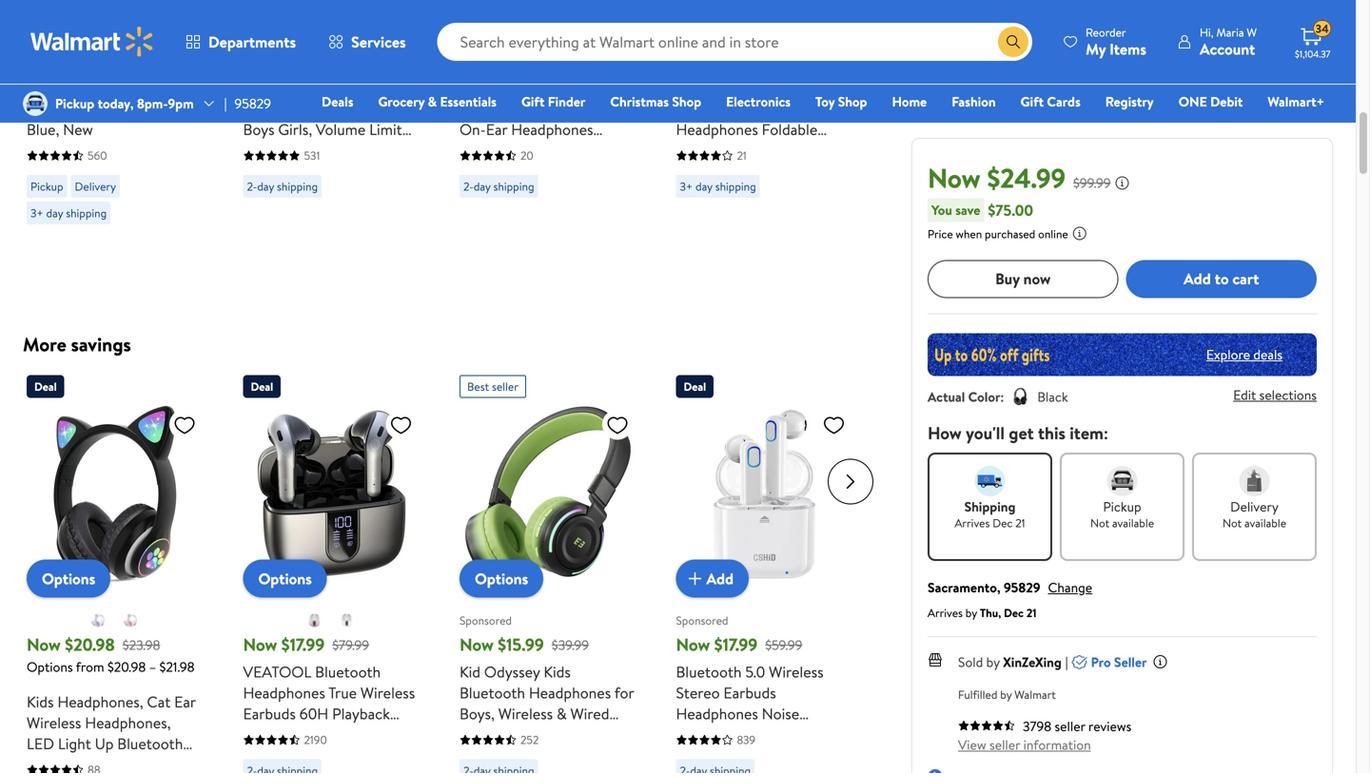 Task type: vqa. For each thing, say whether or not it's contained in the screenshot.
'2-day shipping' for $12.99
yes



Task type: describe. For each thing, give the bounding box(es) containing it.
cart
[[1233, 268, 1260, 289]]

4.306 stars out of 5, based on 3798 seller reviews element
[[959, 720, 1016, 732]]

gift for gift cards
[[1021, 92, 1044, 111]]

gift cards
[[1021, 92, 1081, 111]]

headphones, down from
[[57, 692, 143, 713]]

$75.00
[[989, 200, 1034, 221]]

111
[[787, 77, 802, 98]]

arrives inside sacramento, 95829 change arrives by thu, dec 21
[[928, 605, 963, 621]]

with left cellphones,
[[243, 224, 271, 245]]

compatible
[[340, 203, 417, 224]]

smartphones
[[745, 203, 832, 224]]

252
[[521, 733, 539, 749]]

hi,
[[1200, 24, 1214, 40]]

view
[[959, 736, 987, 755]]

headphones inside now $17.99 $79.99 veatool bluetooth headphones true wireless earbuds 60h playback led power display earphones with wireless charging case
[[243, 683, 325, 704]]

sold
[[959, 653, 984, 672]]

0 vertical spatial &
[[428, 92, 437, 111]]

walmart image
[[30, 27, 154, 57]]

best seller
[[467, 379, 519, 395]]

seller for 3798
[[1055, 718, 1086, 736]]

kid
[[460, 662, 481, 683]]

0 horizontal spatial 3+ day shipping
[[30, 205, 107, 221]]

now inside sponsored now $12.99 $14.49 kids headphones, vogek 2 in 1 cat/bunny ear wired on-ear headphones headsets with 85db volume limited, children headphones for kids - blue
[[460, 49, 494, 72]]

pc inside sponsored now $15.99 $99.99 kids headphones with microphone for children boys girls, volume limit 94db, on ear headphones,wired headphones for teens school, travel, compatible with cellphones, tablets, pc
[[243, 245, 263, 266]]

$24.99
[[988, 159, 1066, 197]]

mic
[[676, 746, 701, 767]]

headphones, for $12.99
[[491, 77, 576, 98]]

earphones inside now $17.99 $79.99 veatool bluetooth headphones true wireless earbuds 60h playback led power display earphones with wireless charging case
[[243, 746, 313, 767]]

sacramento, 95829 change arrives by thu, dec 21
[[928, 579, 1093, 621]]

actual color :
[[928, 388, 1005, 406]]

kids up 85/94db
[[460, 725, 487, 746]]

dec inside shipping arrives dec 21
[[993, 515, 1013, 531]]

search icon image
[[1006, 34, 1022, 50]]

kids down $39.99
[[544, 662, 571, 683]]

3.5mm
[[806, 77, 850, 98]]

sacramento,
[[928, 579, 1001, 597]]

for right girls,
[[326, 98, 346, 119]]

toy
[[816, 92, 835, 111]]

seller for best
[[492, 379, 519, 395]]

add to favorites list, kids headphones, cat ear wireless headphones, led light up bluetooth over on ear black headphones for toddler boy girl teen childr image
[[173, 414, 196, 437]]

edit
[[1234, 386, 1257, 405]]

2 blue image from the left
[[756, 29, 771, 44]]

grocery & essentials
[[378, 92, 497, 111]]

black
[[1038, 388, 1069, 406]]

on inside kids headphones, cat ear wireless headphones, led light up bluetooth over on ear bl
[[64, 755, 84, 774]]

9pm
[[168, 94, 194, 113]]

boys,
[[460, 704, 495, 725]]

now inside now $20.98 $23.98 options from $20.98 – $21.98
[[27, 634, 61, 657]]

over inside kids headphones, cat ear wireless headphones, led light up bluetooth over on ear bl
[[27, 755, 60, 774]]

options for $17.99
[[258, 569, 312, 590]]

free
[[723, 767, 750, 774]]

pickup for pickup today, 8pm-9pm
[[55, 94, 94, 113]]

selections
[[1260, 386, 1318, 405]]

shipping down "560"
[[66, 205, 107, 221]]

with inside sponsored now $12.99 $14.49 kids headphones, vogek 2 in 1 cat/bunny ear wired on-ear headphones headsets with 85db volume limited, children headphones for kids - blue
[[524, 140, 553, 161]]

$21.98
[[159, 658, 195, 677]]

by inside sacramento, 95829 change arrives by thu, dec 21
[[966, 605, 978, 621]]

2-day shipping for $12.99
[[464, 178, 535, 195]]

add to favorites list, veatool bluetooth headphones true wireless earbuds 60h playback led power display earphones with wireless charging case ipx7 waterproof in-ear earbuds with mic for tv smart phone computer laptop image
[[390, 414, 413, 437]]

limit
[[369, 119, 402, 140]]

wireless inside sponsored now $15.99 $39.99 kid odyssey kids bluetooth headphones for boys, wireless & wired kids headphones with microphone for school, 85/94db safe vo
[[499, 704, 553, 725]]

sponsored for odyssey
[[460, 613, 512, 629]]

change
[[1049, 579, 1093, 597]]

Search search field
[[438, 23, 1033, 61]]

from
[[76, 658, 104, 677]]

registry
[[1106, 92, 1154, 111]]

kids headphones, cat ear wireless headphones, led light up bluetooth over on ear black headphones for toddler boy girl teen childr image
[[27, 406, 204, 583]]

pro seller
[[1092, 653, 1148, 672]]

$12.99
[[498, 49, 544, 72]]

wired inside $8.98 kubite kubite t 111 3.5mm wired over ear headphones foldable sports headset portable music gaming earphones w/ microphone for kids mp4 mp3 smartphones laptop tablet pc
[[676, 98, 715, 119]]

pickup not available
[[1091, 498, 1155, 531]]

savings
[[71, 331, 131, 358]]

on-
[[460, 119, 486, 140]]

electronics link
[[718, 91, 800, 112]]

christmas shop
[[611, 92, 702, 111]]

options link for now
[[460, 560, 544, 598]]

1 blue image from the left
[[139, 29, 154, 44]]

fulfilled
[[959, 687, 998, 703]]

1 pink image from the left
[[123, 614, 138, 629]]

5.0
[[746, 662, 766, 683]]

delivery not available
[[1223, 498, 1287, 531]]

85db
[[556, 140, 591, 161]]

cards
[[1048, 92, 1081, 111]]

not for pickup
[[1091, 515, 1110, 531]]

explore deals
[[1207, 346, 1283, 364]]

shipping for $12.99
[[494, 178, 535, 195]]

options inside now $20.98 $23.98 options from $20.98 – $21.98
[[27, 658, 73, 677]]

delivery for delivery
[[75, 178, 116, 195]]

fashion link
[[944, 91, 1005, 112]]

shop for toy shop
[[838, 92, 868, 111]]

options for $20.98
[[42, 569, 95, 590]]

information
[[1024, 736, 1092, 755]]

1 vertical spatial 3+
[[30, 205, 43, 221]]

intent image for shipping image
[[975, 466, 1006, 497]]

microphone inside $8.98 kubite kubite t 111 3.5mm wired over ear headphones foldable sports headset portable music gaming earphones w/ microphone for kids mp4 mp3 smartphones laptop tablet pc
[[696, 182, 776, 203]]

bluetooth inside kids headphones, cat ear wireless headphones, led light up bluetooth over on ear bl
[[117, 734, 183, 755]]

grocery & essentials link
[[370, 91, 505, 112]]

cellphones,
[[275, 224, 352, 245]]

children inside sponsored now $12.99 $14.49 kids headphones, vogek 2 in 1 cat/bunny ear wired on-ear headphones headsets with 85db volume limited, children headphones for kids - blue
[[570, 161, 626, 182]]

wireless inside kids headphones, cat ear wireless headphones, led light up bluetooth over on ear bl
[[27, 713, 81, 734]]

0 vertical spatial $20.98
[[65, 634, 115, 657]]

by for fulfilled
[[1001, 687, 1012, 703]]

kid odyssey kids bluetooth headphones for boys, wireless & wired kids headphones with microphone for school, 85/94db safe volume, colorful led light, 35hrs playtime, back to school gifts for kids image
[[460, 406, 637, 583]]

led inside now $17.99 $79.99 veatool bluetooth headphones true wireless earbuds 60h playback led power display earphones with wireless charging case
[[243, 725, 271, 746]]

kids down 85db at left top
[[569, 182, 596, 203]]

day for kubite
[[696, 178, 713, 195]]

for left stereo
[[615, 683, 634, 704]]

tablets,
[[355, 224, 405, 245]]

60h
[[300, 704, 329, 725]]

by for sold
[[987, 653, 1000, 672]]

pickup for pickup
[[30, 178, 63, 195]]

how
[[928, 421, 962, 445]]

in inside sponsored now $12.99 $14.49 kids headphones, vogek 2 in 1 cat/bunny ear wired on-ear headphones headsets with 85db volume limited, children headphones for kids - blue
[[460, 98, 472, 119]]

finder
[[548, 92, 586, 111]]

deals link
[[313, 91, 362, 112]]

save
[[956, 201, 981, 219]]

get
[[1009, 421, 1034, 445]]

departments
[[208, 31, 296, 52]]

1 vertical spatial $20.98
[[107, 658, 146, 677]]

built-
[[781, 725, 817, 746]]

one debit link
[[1171, 91, 1252, 112]]

white image
[[339, 614, 354, 629]]

$23.98
[[123, 636, 160, 655]]

$14.88
[[27, 49, 75, 72]]

school, inside sponsored now $15.99 $39.99 kid odyssey kids bluetooth headphones for boys, wireless & wired kids headphones with microphone for school, 85/94db safe vo
[[566, 746, 614, 767]]

options link for $20.98
[[27, 560, 111, 598]]

case
[[795, 746, 827, 767]]

wireless right true
[[361, 683, 415, 704]]

you
[[932, 201, 953, 219]]

walmart
[[1015, 687, 1057, 703]]

deals
[[322, 92, 354, 111]]

0 vertical spatial 3+ day shipping
[[680, 178, 757, 195]]

wireless inside '$14.88 onn. wireless bluetooth on-ear headphones - blue, new'
[[58, 77, 113, 98]]

shipping for $15.99
[[277, 178, 318, 195]]

explore
[[1207, 346, 1251, 364]]

this
[[1039, 421, 1066, 445]]

cat
[[147, 692, 171, 713]]

noise
[[762, 704, 800, 725]]

one
[[1179, 92, 1208, 111]]

| 95829
[[224, 94, 271, 113]]

mp3
[[711, 203, 742, 224]]

headphones, for cat
[[85, 713, 171, 734]]

1 horizontal spatial $99.99
[[1074, 174, 1111, 192]]

95829 for sacramento,
[[1004, 579, 1041, 597]]

ear inside sponsored now $15.99 $99.99 kids headphones with microphone for children boys girls, volume limit 94db, on ear headphones,wired headphones for teens school, travel, compatible with cellphones, tablets, pc
[[310, 140, 332, 161]]

charging for $17.99
[[243, 767, 303, 774]]

2190
[[304, 733, 327, 749]]

$17.99 inside now $17.99 $79.99 veatool bluetooth headphones true wireless earbuds 60h playback led power display earphones with wireless charging case
[[281, 634, 325, 657]]

kids inside $8.98 kubite kubite t 111 3.5mm wired over ear headphones foldable sports headset portable music gaming earphones w/ microphone for kids mp4 mp3 smartphones laptop tablet pc
[[803, 182, 830, 203]]

earbuds for $17.99
[[243, 704, 296, 725]]

wireless down the playback
[[348, 746, 403, 767]]

deals
[[1254, 346, 1283, 364]]

$15.99 for headphones
[[281, 49, 328, 72]]

pc inside $8.98 kubite kubite t 111 3.5mm wired over ear headphones foldable sports headset portable music gaming earphones w/ microphone for kids mp4 mp3 smartphones laptop tablet pc
[[768, 224, 788, 245]]

blue
[[460, 203, 489, 224]]

sponsored now $12.99 $14.49 kids headphones, vogek 2 in 1 cat/bunny ear wired on-ear headphones headsets with 85db volume limited, children headphones for kids - blue
[[460, 28, 633, 224]]

$59.99
[[766, 636, 803, 655]]

christmas shop link
[[602, 91, 710, 112]]

microphone inside sponsored now $15.99 $99.99 kids headphones with microphone for children boys girls, volume limit 94db, on ear headphones,wired headphones for teens school, travel, compatible with cellphones, tablets, pc
[[243, 98, 323, 119]]

intent image for pickup image
[[1108, 466, 1138, 497]]

options link for $17.99
[[243, 560, 327, 598]]

up
[[95, 734, 114, 755]]

on inside sponsored now $15.99 $99.99 kids headphones with microphone for children boys girls, volume limit 94db, on ear headphones,wired headphones for teens school, travel, compatible with cellphones, tablets, pc
[[286, 140, 306, 161]]

$14.49
[[552, 51, 588, 70]]

2 pink image from the left
[[307, 614, 322, 629]]

pickup for pickup not available
[[1104, 498, 1142, 516]]

music
[[676, 161, 715, 182]]

registry link
[[1097, 91, 1163, 112]]

available for pickup
[[1113, 515, 1155, 531]]

dec inside sacramento, 95829 change arrives by thu, dec 21
[[1004, 605, 1024, 621]]



Task type: locate. For each thing, give the bounding box(es) containing it.
available inside pickup not available
[[1113, 515, 1155, 531]]

xinzexing
[[1004, 653, 1062, 672]]

by left thu, on the right bottom of page
[[966, 605, 978, 621]]

shipping
[[965, 498, 1016, 516]]

1 horizontal spatial add
[[1184, 268, 1212, 289]]

2 vertical spatial by
[[1001, 687, 1012, 703]]

0 horizontal spatial charging
[[243, 767, 303, 774]]

pickup up new
[[55, 94, 94, 113]]

headphones,
[[491, 77, 576, 98], [57, 692, 143, 713], [85, 713, 171, 734]]

for down portable
[[779, 182, 799, 203]]

wireless left the up
[[27, 713, 81, 734]]

by right sold
[[987, 653, 1000, 672]]

$15.99 up "deals"
[[281, 49, 328, 72]]

0 horizontal spatial 2-day shipping
[[247, 178, 318, 195]]

531
[[304, 148, 320, 164]]

2 vertical spatial 21
[[1027, 605, 1037, 621]]

$20.98 left –
[[107, 658, 146, 677]]

product group containing $8.98
[[676, 0, 851, 279]]

2-day shipping down 94db,
[[247, 178, 318, 195]]

1 horizontal spatial by
[[987, 653, 1000, 672]]

0 horizontal spatial 2-
[[247, 178, 257, 195]]

sponsored down add to cart image at the bottom of the page
[[676, 613, 729, 629]]

21 right thu, on the right bottom of page
[[1027, 605, 1037, 621]]

with inside now $17.99 $79.99 veatool bluetooth headphones true wireless earbuds 60h playback led power display earphones with wireless charging case
[[316, 746, 344, 767]]

|
[[224, 94, 227, 113], [1066, 653, 1069, 672]]

earbuds up the 839
[[724, 683, 777, 704]]

with
[[360, 77, 388, 98], [524, 140, 553, 161], [243, 224, 271, 245], [576, 725, 605, 746], [749, 725, 777, 746], [316, 746, 344, 767]]

$17.99 up 5.0
[[715, 634, 758, 657]]

on
[[286, 140, 306, 161], [64, 755, 84, 774]]

intent image for delivery image
[[1240, 466, 1270, 497]]

for left teens
[[329, 182, 348, 203]]

& down $39.99
[[557, 704, 567, 725]]

3 options link from the left
[[460, 560, 544, 598]]

product group containing $14.88
[[27, 0, 201, 279]]

how you'll get this item:
[[928, 421, 1109, 445]]

boys
[[243, 119, 275, 140]]

0 vertical spatial over
[[719, 98, 752, 119]]

gift left cards
[[1021, 92, 1044, 111]]

0 horizontal spatial 95829
[[235, 94, 271, 113]]

0 horizontal spatial 21
[[737, 148, 747, 164]]

gift left the finder
[[522, 92, 545, 111]]

grocery
[[378, 92, 425, 111]]

volume down "deals"
[[316, 119, 366, 140]]

seller
[[1115, 653, 1148, 672]]

now inside the sponsored now $17.99 $59.99 bluetooth 5.0 wireless stereo earbuds headphones noise cancelling with built-in mic and charging case hands-free ca
[[676, 634, 710, 657]]

seller for view
[[990, 736, 1021, 755]]

shipping down 20
[[494, 178, 535, 195]]

charging for now
[[732, 746, 792, 767]]

add for add to cart
[[1184, 268, 1212, 289]]

shipping up the travel,
[[277, 178, 318, 195]]

bluetooth inside sponsored now $15.99 $39.99 kid odyssey kids bluetooth headphones for boys, wireless & wired kids headphones with microphone for school, 85/94db safe vo
[[460, 683, 526, 704]]

change button
[[1049, 579, 1093, 597]]

product group containing now $12.99
[[460, 0, 634, 279]]

2- down 94db,
[[247, 178, 257, 195]]

not
[[1091, 515, 1110, 531], [1223, 515, 1242, 531]]

when
[[956, 226, 983, 242]]

fashion
[[952, 92, 996, 111]]

0 vertical spatial add
[[1184, 268, 1212, 289]]

day down 94db,
[[257, 178, 274, 195]]

cat/bunny
[[484, 98, 554, 119]]

0 horizontal spatial &
[[428, 92, 437, 111]]

1 vertical spatial on
[[64, 755, 84, 774]]

toy shop
[[816, 92, 868, 111]]

legal information image
[[1073, 226, 1088, 241]]

not down the intent image for delivery
[[1223, 515, 1242, 531]]

headphones inside the sponsored now $17.99 $59.99 bluetooth 5.0 wireless stereo earbuds headphones noise cancelling with built-in mic and charging case hands-free ca
[[676, 704, 759, 725]]

available for delivery
[[1245, 515, 1287, 531]]

earbuds for now
[[724, 683, 777, 704]]

options left from
[[27, 658, 73, 677]]

options for now
[[475, 569, 529, 590]]

light
[[58, 734, 91, 755]]

1 horizontal spatial 2-day shipping
[[464, 178, 535, 195]]

next slide for more savings list image
[[828, 459, 874, 505]]

led inside kids headphones, cat ear wireless headphones, led light up bluetooth over on ear bl
[[27, 734, 54, 755]]

2- for now $12.99
[[464, 178, 474, 195]]

$99.99 up deals link
[[335, 51, 373, 70]]

day up blue at the left top
[[474, 178, 491, 195]]

2 gift from the left
[[1021, 92, 1044, 111]]

wired left 2
[[583, 98, 622, 119]]

0 horizontal spatial -
[[160, 98, 166, 119]]

2 options link from the left
[[243, 560, 327, 598]]

with inside the sponsored now $17.99 $59.99 bluetooth 5.0 wireless stereo earbuds headphones noise cancelling with built-in mic and charging case hands-free ca
[[749, 725, 777, 746]]

not inside delivery not available
[[1223, 515, 1242, 531]]

1 vertical spatial 95829
[[1004, 579, 1041, 597]]

kids inside sponsored now $15.99 $99.99 kids headphones with microphone for children boys girls, volume limit 94db, on ear headphones,wired headphones for teens school, travel, compatible with cellphones, tablets, pc
[[243, 77, 270, 98]]

sponsored for headphones
[[243, 28, 296, 44]]

over inside $8.98 kubite kubite t 111 3.5mm wired over ear headphones foldable sports headset portable music gaming earphones w/ microphone for kids mp4 mp3 smartphones laptop tablet pc
[[719, 98, 752, 119]]

1 horizontal spatial 3+
[[680, 178, 693, 195]]

1 vertical spatial dec
[[1004, 605, 1024, 621]]

1 gift from the left
[[522, 92, 545, 111]]

volume inside sponsored now $12.99 $14.49 kids headphones, vogek 2 in 1 cat/bunny ear wired on-ear headphones headsets with 85db volume limited, children headphones for kids - blue
[[460, 161, 510, 182]]

0 horizontal spatial deal
[[34, 379, 57, 395]]

$15.99 for odyssey
[[498, 634, 544, 657]]

1 horizontal spatial pc
[[768, 224, 788, 245]]

wired
[[583, 98, 622, 119], [676, 98, 715, 119], [571, 704, 610, 725]]

0 horizontal spatial over
[[27, 755, 60, 774]]

1 horizontal spatial |
[[1066, 653, 1069, 672]]

1 shop from the left
[[672, 92, 702, 111]]

learn more about strikethrough prices image
[[1115, 175, 1131, 191]]

0 horizontal spatial seller
[[492, 379, 519, 395]]

0 vertical spatial children
[[349, 98, 406, 119]]

veatool bluetooth headphones true wireless earbuds 60h playback led power display earphones with wireless charging case ipx7 waterproof in-ear earbuds with mic for tv smart phone computer laptop image
[[243, 406, 420, 583]]

add to cart
[[1184, 268, 1260, 289]]

1 vertical spatial $15.99
[[498, 634, 544, 657]]

bluetooth inside the sponsored now $17.99 $59.99 bluetooth 5.0 wireless stereo earbuds headphones noise cancelling with built-in mic and charging case hands-free ca
[[676, 662, 742, 683]]

sponsored inside sponsored now $15.99 $39.99 kid odyssey kids bluetooth headphones for boys, wireless & wired kids headphones with microphone for school, 85/94db safe vo
[[460, 613, 512, 629]]

volume
[[316, 119, 366, 140], [460, 161, 510, 182]]

1 horizontal spatial 2-
[[464, 178, 474, 195]]

school, right safe
[[566, 746, 614, 767]]

1 vertical spatial delivery
[[1231, 498, 1279, 516]]

95829 left change at the bottom right
[[1004, 579, 1041, 597]]

1 $17.99 from the left
[[281, 634, 325, 657]]

0 horizontal spatial earbuds
[[243, 704, 296, 725]]

1 horizontal spatial children
[[570, 161, 626, 182]]

sponsored inside sponsored now $12.99 $14.49 kids headphones, vogek 2 in 1 cat/bunny ear wired on-ear headphones headsets with 85db volume limited, children headphones for kids - blue
[[460, 28, 512, 44]]

gift cards link
[[1012, 91, 1090, 112]]

1 horizontal spatial over
[[719, 98, 752, 119]]

deal for now
[[684, 379, 707, 395]]

| for |
[[1066, 653, 1069, 672]]

odyssey
[[484, 662, 540, 683]]

you'll
[[966, 421, 1005, 445]]

sponsored for headphones,
[[460, 28, 512, 44]]

earphones down the foldable
[[773, 161, 842, 182]]

1 horizontal spatial volume
[[460, 161, 510, 182]]

2-day shipping up blue at the left top
[[464, 178, 535, 195]]

view seller information
[[959, 736, 1092, 755]]

0 vertical spatial arrives
[[955, 515, 990, 531]]

0 horizontal spatial shop
[[672, 92, 702, 111]]

cancelling
[[676, 725, 745, 746]]

pro
[[1092, 653, 1112, 672]]

delivery down "560"
[[75, 178, 116, 195]]

$20.98
[[65, 634, 115, 657], [107, 658, 146, 677]]

playback
[[332, 704, 390, 725]]

with inside sponsored now $15.99 $39.99 kid odyssey kids bluetooth headphones for boys, wireless & wired kids headphones with microphone for school, 85/94db safe vo
[[576, 725, 605, 746]]

$17.99 up veatool
[[281, 634, 325, 657]]

1 vertical spatial add
[[707, 569, 734, 590]]

3+ day shipping up mp3
[[680, 178, 757, 195]]

1 horizontal spatial blue image
[[756, 29, 771, 44]]

microphone inside sponsored now $15.99 $39.99 kid odyssey kids bluetooth headphones for boys, wireless & wired kids headphones with microphone for school, 85/94db safe vo
[[460, 746, 539, 767]]

pickup down blue,
[[30, 178, 63, 195]]

available down the intent image for delivery
[[1245, 515, 1287, 531]]

95829 up boys
[[235, 94, 271, 113]]

0 horizontal spatial in
[[460, 98, 472, 119]]

options up the odyssey
[[475, 569, 529, 590]]

kids down portable
[[803, 182, 830, 203]]

1 vertical spatial |
[[1066, 653, 1069, 672]]

560
[[88, 148, 107, 164]]

now inside sponsored now $15.99 $99.99 kids headphones with microphone for children boys girls, volume limit 94db, on ear headphones,wired headphones for teens school, travel, compatible with cellphones, tablets, pc
[[243, 49, 277, 72]]

$99.99 inside sponsored now $15.99 $99.99 kids headphones with microphone for children boys girls, volume limit 94db, on ear headphones,wired headphones for teens school, travel, compatible with cellphones, tablets, pc
[[335, 51, 373, 70]]

safe
[[521, 767, 550, 774]]

0 horizontal spatial add
[[707, 569, 734, 590]]

1 vertical spatial arrives
[[928, 605, 963, 621]]

0 vertical spatial |
[[224, 94, 227, 113]]

1 horizontal spatial school,
[[566, 746, 614, 767]]

deal for $17.99
[[251, 379, 273, 395]]

w
[[1247, 24, 1258, 40]]

2 not from the left
[[1223, 515, 1242, 531]]

earbuds inside now $17.99 $79.99 veatool bluetooth headphones true wireless earbuds 60h playback led power display earphones with wireless charging case
[[243, 704, 296, 725]]

2 deal from the left
[[251, 379, 273, 395]]

1 2- from the left
[[247, 178, 257, 195]]

1 vertical spatial microphone
[[696, 182, 776, 203]]

0 horizontal spatial 3+
[[30, 205, 43, 221]]

pro seller info image
[[1153, 655, 1168, 670]]

1 horizontal spatial seller
[[990, 736, 1021, 755]]

headphones, down the $12.99
[[491, 77, 576, 98]]

over left the up
[[27, 755, 60, 774]]

fulfilled by walmart
[[959, 687, 1057, 703]]

debit
[[1211, 92, 1244, 111]]

earphones inside $8.98 kubite kubite t 111 3.5mm wired over ear headphones foldable sports headset portable music gaming earphones w/ microphone for kids mp4 mp3 smartphones laptop tablet pc
[[773, 161, 842, 182]]

0 horizontal spatial blue image
[[139, 29, 154, 44]]

shop down $8.98
[[672, 92, 702, 111]]

delivery down the intent image for delivery
[[1231, 498, 1279, 516]]

not down intent image for pickup
[[1091, 515, 1110, 531]]

sponsored now $15.99 $39.99 kid odyssey kids bluetooth headphones for boys, wireless & wired kids headphones with microphone for school, 85/94db safe vo
[[460, 613, 634, 774]]

3 deal from the left
[[684, 379, 707, 395]]

1 2-day shipping from the left
[[247, 178, 318, 195]]

day for $15.99
[[257, 178, 274, 195]]

2 available from the left
[[1245, 515, 1287, 531]]

sponsored inside the sponsored now $17.99 $59.99 bluetooth 5.0 wireless stereo earbuds headphones noise cancelling with built-in mic and charging case hands-free ca
[[676, 613, 729, 629]]

add to favorites list, kid odyssey kids bluetooth headphones for boys, wireless & wired kids headphones with microphone for school, 85/94db safe volume, colorful led light, 35hrs playtime, back to school gifts for kids image
[[606, 414, 629, 437]]

- right the limited,
[[599, 182, 605, 203]]

pc right tablet
[[768, 224, 788, 245]]

2 horizontal spatial 21
[[1027, 605, 1037, 621]]

2 horizontal spatial by
[[1001, 687, 1012, 703]]

more
[[23, 331, 66, 358]]

headsets
[[460, 140, 521, 161]]

headphones, down –
[[85, 713, 171, 734]]

2 horizontal spatial options link
[[460, 560, 544, 598]]

kubite
[[676, 77, 719, 98]]

0 vertical spatial by
[[966, 605, 978, 621]]

0 vertical spatial 21
[[737, 148, 747, 164]]

deal for $20.98
[[34, 379, 57, 395]]

now $17.99 $79.99 veatool bluetooth headphones true wireless earbuds 60h playback led power display earphones with wireless charging case
[[243, 634, 415, 774]]

now inside now $17.99 $79.99 veatool bluetooth headphones true wireless earbuds 60h playback led power display earphones with wireless charging case
[[243, 634, 277, 657]]

- inside '$14.88 onn. wireless bluetooth on-ear headphones - blue, new'
[[160, 98, 166, 119]]

over left ear
[[719, 98, 752, 119]]

$20.98 up from
[[65, 634, 115, 657]]

sponsored up kid
[[460, 613, 512, 629]]

$8.98 kubite kubite t 111 3.5mm wired over ear headphones foldable sports headset portable music gaming earphones w/ microphone for kids mp4 mp3 smartphones laptop tablet pc
[[676, 49, 850, 245]]

portable
[[781, 140, 837, 161]]

$8.98
[[676, 49, 717, 72]]

- inside sponsored now $12.99 $14.49 kids headphones, vogek 2 in 1 cat/bunny ear wired on-ear headphones headsets with 85db volume limited, children headphones for kids - blue
[[599, 182, 605, 203]]

2- up blue at the left top
[[464, 178, 474, 195]]

21 right sports
[[737, 148, 747, 164]]

my
[[1086, 39, 1106, 59]]

purple image
[[106, 29, 122, 44]]

wired inside sponsored now $15.99 $39.99 kid odyssey kids bluetooth headphones for boys, wireless & wired kids headphones with microphone for school, 85/94db safe vo
[[571, 704, 610, 725]]

0 horizontal spatial $15.99
[[281, 49, 328, 72]]

in inside the sponsored now $17.99 $59.99 bluetooth 5.0 wireless stereo earbuds headphones noise cancelling with built-in mic and charging case hands-free ca
[[817, 725, 829, 746]]

95829 for |
[[235, 94, 271, 113]]

bluetooth 5.0 wireless stereo earbuds headphones noise cancelling with built-in mic and charging case hands-free calling sweatproof in-ear headset earphone earpiece for iphone/android smart phones image
[[676, 406, 853, 583]]

options link up purple image at the left bottom
[[27, 560, 111, 598]]

dec right thu, on the right bottom of page
[[1004, 605, 1024, 621]]

hi, maria w account
[[1200, 24, 1258, 59]]

95829 inside sacramento, 95829 change arrives by thu, dec 21
[[1004, 579, 1041, 597]]

microphone up 94db,
[[243, 98, 323, 119]]

sponsored for 5.0
[[676, 613, 729, 629]]

0 vertical spatial in
[[460, 98, 472, 119]]

blue image right purple icon
[[139, 29, 154, 44]]

dec down intent image for shipping on the bottom right
[[993, 515, 1013, 531]]

available inside delivery not available
[[1245, 515, 1287, 531]]

kids inside kids headphones, cat ear wireless headphones, led light up bluetooth over on ear bl
[[27, 692, 54, 713]]

charging down power
[[243, 767, 303, 774]]

purple image
[[90, 614, 105, 629]]

0 horizontal spatial available
[[1113, 515, 1155, 531]]

0 horizontal spatial earphones
[[243, 746, 313, 767]]

add to cart image
[[684, 568, 707, 591]]

children
[[349, 98, 406, 119], [570, 161, 626, 182]]

1 vertical spatial 3+ day shipping
[[30, 205, 107, 221]]

pink image
[[123, 614, 138, 629], [307, 614, 322, 629]]

1 vertical spatial -
[[599, 182, 605, 203]]

1 horizontal spatial available
[[1245, 515, 1287, 531]]

add to favorites list, bluetooth 5.0 wireless stereo earbuds headphones noise cancelling with built-in mic and charging case hands-free calling sweatproof in-ear headset earphone earpiece for iphone/android smart phones image
[[823, 414, 846, 437]]

shop for christmas shop
[[672, 92, 702, 111]]

1 vertical spatial pickup
[[30, 178, 63, 195]]

bluetooth inside now $17.99 $79.99 veatool bluetooth headphones true wireless earbuds 60h playback led power display earphones with wireless charging case
[[315, 662, 381, 683]]

shipping for kubite
[[716, 178, 757, 195]]

veatool
[[243, 662, 312, 683]]

product group containing now $20.98
[[27, 368, 204, 774]]

day for $12.99
[[474, 178, 491, 195]]

0 vertical spatial dec
[[993, 515, 1013, 531]]

school, inside sponsored now $15.99 $99.99 kids headphones with microphone for children boys girls, volume limit 94db, on ear headphones,wired headphones for teens school, travel, compatible with cellphones, tablets, pc
[[243, 203, 292, 224]]

now inside sponsored now $15.99 $39.99 kid odyssey kids bluetooth headphones for boys, wireless & wired kids headphones with microphone for school, 85/94db safe vo
[[460, 634, 494, 657]]

1 vertical spatial children
[[570, 161, 626, 182]]

0 horizontal spatial not
[[1091, 515, 1110, 531]]

0 horizontal spatial children
[[349, 98, 406, 119]]

onn.
[[27, 77, 55, 98]]

1 available from the left
[[1113, 515, 1155, 531]]

with left 85db at left top
[[524, 140, 553, 161]]

0 vertical spatial delivery
[[75, 178, 116, 195]]

delivery inside delivery not available
[[1231, 498, 1279, 516]]

1 horizontal spatial in
[[817, 725, 829, 746]]

wireless inside the sponsored now $17.99 $59.99 bluetooth 5.0 wireless stereo earbuds headphones noise cancelling with built-in mic and charging case hands-free ca
[[769, 662, 824, 683]]

1 vertical spatial school,
[[566, 746, 614, 767]]

0 horizontal spatial pc
[[243, 245, 263, 266]]

21 up sacramento, 95829 change arrives by thu, dec 21
[[1016, 515, 1026, 531]]

1 deal from the left
[[34, 379, 57, 395]]

2 shop from the left
[[838, 92, 868, 111]]

2 2-day shipping from the left
[[464, 178, 535, 195]]

$15.99 inside sponsored now $15.99 $39.99 kid odyssey kids bluetooth headphones for boys, wireless & wired kids headphones with microphone for school, 85/94db safe vo
[[498, 634, 544, 657]]

not for delivery
[[1223, 515, 1242, 531]]

& right the "grocery"
[[428, 92, 437, 111]]

0 vertical spatial on
[[286, 140, 306, 161]]

for right 252
[[543, 746, 562, 767]]

services
[[351, 31, 406, 52]]

0 vertical spatial earphones
[[773, 161, 842, 182]]

black image
[[74, 29, 89, 44]]

pickup inside pickup not available
[[1104, 498, 1142, 516]]

3+ day shipping
[[680, 178, 757, 195], [30, 205, 107, 221]]

wireless up 252
[[499, 704, 553, 725]]

2 2- from the left
[[464, 178, 474, 195]]

0 horizontal spatial gift
[[522, 92, 545, 111]]

wireless up new
[[58, 77, 113, 98]]

led left light
[[27, 734, 54, 755]]

2 horizontal spatial seller
[[1055, 718, 1086, 736]]

seller down 4.306 stars out of 5, based on 3798 seller reviews element
[[990, 736, 1021, 755]]

:
[[1001, 388, 1005, 406]]

deal
[[34, 379, 57, 395], [251, 379, 273, 395], [684, 379, 707, 395]]

seller right best
[[492, 379, 519, 395]]

electronics
[[726, 92, 791, 111]]

earbuds inside the sponsored now $17.99 $59.99 bluetooth 5.0 wireless stereo earbuds headphones noise cancelling with built-in mic and charging case hands-free ca
[[724, 683, 777, 704]]

gift for gift finder
[[522, 92, 545, 111]]

0 vertical spatial volume
[[316, 119, 366, 140]]

1 horizontal spatial 21
[[1016, 515, 1026, 531]]

options up purple image at the left bottom
[[42, 569, 95, 590]]

headphones inside $8.98 kubite kubite t 111 3.5mm wired over ear headphones foldable sports headset portable music gaming earphones w/ microphone for kids mp4 mp3 smartphones laptop tablet pc
[[676, 119, 759, 140]]

microphone down 'boys,'
[[460, 746, 539, 767]]

1 options link from the left
[[27, 560, 111, 598]]

sponsored up the | 95829
[[243, 28, 296, 44]]

$15.99 inside sponsored now $15.99 $99.99 kids headphones with microphone for children boys girls, volume limit 94db, on ear headphones,wired headphones for teens school, travel, compatible with cellphones, tablets, pc
[[281, 49, 328, 72]]

1 vertical spatial over
[[27, 755, 60, 774]]

available down intent image for pickup
[[1113, 515, 1155, 531]]

1 horizontal spatial -
[[599, 182, 605, 203]]

limited,
[[513, 161, 566, 182]]

headphones,wired
[[243, 161, 368, 182]]

up to sixty percent off deals. shop now. image
[[928, 333, 1318, 376]]

kids up boys
[[243, 77, 270, 98]]

home link
[[884, 91, 936, 112]]

in right noise
[[817, 725, 829, 746]]

2-day shipping for $15.99
[[247, 178, 318, 195]]

reorder
[[1086, 24, 1127, 40]]

21 inside product group
[[737, 148, 747, 164]]

3+ up mp4
[[680, 178, 693, 195]]

charging inside the sponsored now $17.99 $59.99 bluetooth 5.0 wireless stereo earbuds headphones noise cancelling with built-in mic and charging case hands-free ca
[[732, 746, 792, 767]]

0 vertical spatial -
[[160, 98, 166, 119]]

product group
[[27, 0, 201, 279], [243, 0, 418, 279], [460, 0, 634, 279], [676, 0, 851, 279], [27, 368, 204, 774], [243, 368, 420, 774], [460, 368, 637, 774], [676, 368, 853, 774]]

for inside $8.98 kubite kubite t 111 3.5mm wired over ear headphones foldable sports headset portable music gaming earphones w/ microphone for kids mp4 mp3 smartphones laptop tablet pc
[[779, 182, 799, 203]]

0 horizontal spatial |
[[224, 94, 227, 113]]

pink image up $23.98
[[123, 614, 138, 629]]

add for add
[[707, 569, 734, 590]]

not inside pickup not available
[[1091, 515, 1110, 531]]

wired inside sponsored now $12.99 $14.49 kids headphones, vogek 2 in 1 cat/bunny ear wired on-ear headphones headsets with 85db volume limited, children headphones for kids - blue
[[583, 98, 622, 119]]

headset
[[723, 140, 777, 161]]

ear inside '$14.88 onn. wireless bluetooth on-ear headphones - blue, new'
[[49, 98, 71, 119]]

0 horizontal spatial $99.99
[[335, 51, 373, 70]]

for down 85db at left top
[[545, 182, 565, 203]]

1 vertical spatial $99.99
[[1074, 174, 1111, 192]]

pickup down intent image for pickup
[[1104, 498, 1142, 516]]

 image
[[23, 91, 48, 116]]

maria
[[1217, 24, 1245, 40]]

blue,
[[27, 119, 59, 140]]

arrives inside shipping arrives dec 21
[[955, 515, 990, 531]]

1 horizontal spatial 95829
[[1004, 579, 1041, 597]]

0 vertical spatial 95829
[[235, 94, 271, 113]]

$17.99 inside the sponsored now $17.99 $59.99 bluetooth 5.0 wireless stereo earbuds headphones noise cancelling with built-in mic and charging case hands-free ca
[[715, 634, 758, 657]]

volume up blue at the left top
[[460, 161, 510, 182]]

1 horizontal spatial $15.99
[[498, 634, 544, 657]]

pink image left white icon
[[307, 614, 322, 629]]

1 horizontal spatial 3+ day shipping
[[680, 178, 757, 195]]

2 horizontal spatial deal
[[684, 379, 707, 395]]

0 vertical spatial $15.99
[[281, 49, 328, 72]]

seller right 3798
[[1055, 718, 1086, 736]]

children inside sponsored now $15.99 $99.99 kids headphones with microphone for children boys girls, volume limit 94db, on ear headphones,wired headphones for teens school, travel, compatible with cellphones, tablets, pc
[[349, 98, 406, 119]]

blue image
[[139, 29, 154, 44], [756, 29, 771, 44]]

day right w/
[[696, 178, 713, 195]]

1 not from the left
[[1091, 515, 1110, 531]]

hands-
[[676, 767, 723, 774]]

1 horizontal spatial on
[[286, 140, 306, 161]]

kids up on-
[[460, 77, 487, 98]]

1 horizontal spatial not
[[1223, 515, 1242, 531]]

2 horizontal spatial microphone
[[696, 182, 776, 203]]

true
[[329, 683, 357, 704]]

deal inside product group
[[34, 379, 57, 395]]

2 $17.99 from the left
[[715, 634, 758, 657]]

1 horizontal spatial earbuds
[[724, 683, 777, 704]]

display
[[319, 725, 367, 746]]

arrives down intent image for shipping on the bottom right
[[955, 515, 990, 531]]

0 vertical spatial $99.99
[[335, 51, 373, 70]]

1 horizontal spatial microphone
[[460, 746, 539, 767]]

headphones, inside sponsored now $12.99 $14.49 kids headphones, vogek 2 in 1 cat/bunny ear wired on-ear headphones headsets with 85db volume limited, children headphones for kids - blue
[[491, 77, 576, 98]]

sponsored now $17.99 $59.99 bluetooth 5.0 wireless stereo earbuds headphones noise cancelling with built-in mic and charging case hands-free ca
[[676, 613, 829, 774]]

1 horizontal spatial &
[[557, 704, 567, 725]]

headphones inside '$14.88 onn. wireless bluetooth on-ear headphones - blue, new'
[[74, 98, 157, 119]]

wired down $39.99
[[571, 704, 610, 725]]

day down blue,
[[46, 205, 63, 221]]

kids headphones, cat ear wireless headphones, led light up bluetooth over on ear bl
[[27, 692, 196, 774]]

3+ day shipping down "560"
[[30, 205, 107, 221]]

1 horizontal spatial shop
[[838, 92, 868, 111]]

2 vertical spatial pickup
[[1104, 498, 1142, 516]]

volume inside sponsored now $15.99 $99.99 kids headphones with microphone for children boys girls, volume limit 94db, on ear headphones,wired headphones for teens school, travel, compatible with cellphones, tablets, pc
[[316, 119, 366, 140]]

0 horizontal spatial led
[[27, 734, 54, 755]]

price
[[928, 226, 954, 242]]

with right "deals"
[[360, 77, 388, 98]]

2- for now $15.99
[[247, 178, 257, 195]]

pickup
[[55, 94, 94, 113], [30, 178, 63, 195], [1104, 498, 1142, 516]]

shop right toy
[[838, 92, 868, 111]]

0 vertical spatial 3+
[[680, 178, 693, 195]]

travel,
[[295, 203, 337, 224]]

options link up veatool
[[243, 560, 327, 598]]

bluetooth inside '$14.88 onn. wireless bluetooth on-ear headphones - blue, new'
[[117, 77, 182, 98]]

shop
[[672, 92, 702, 111], [838, 92, 868, 111]]

3+ down blue,
[[30, 205, 43, 221]]

20
[[521, 148, 534, 164]]

earbuds down veatool
[[243, 704, 296, 725]]

21 inside shipping arrives dec 21
[[1016, 515, 1026, 531]]

stereo
[[676, 683, 720, 704]]

charging right and
[[732, 746, 792, 767]]

& inside sponsored now $15.99 $39.99 kid odyssey kids bluetooth headphones for boys, wireless & wired kids headphones with microphone for school, 85/94db safe vo
[[557, 704, 567, 725]]

| for | 95829
[[224, 94, 227, 113]]

wireless down $59.99
[[769, 662, 824, 683]]

839
[[737, 733, 756, 749]]

view seller information link
[[959, 736, 1092, 755]]

items
[[1110, 39, 1147, 59]]

for inside sponsored now $12.99 $14.49 kids headphones, vogek 2 in 1 cat/bunny ear wired on-ear headphones headsets with 85db volume limited, children headphones for kids - blue
[[545, 182, 565, 203]]

$99.99 left learn more about strikethrough prices image
[[1074, 174, 1111, 192]]

charging inside now $17.99 $79.99 veatool bluetooth headphones true wireless earbuds 60h playback led power display earphones with wireless charging case
[[243, 767, 303, 774]]

21 inside sacramento, 95829 change arrives by thu, dec 21
[[1027, 605, 1037, 621]]

Walmart Site-Wide search field
[[438, 23, 1033, 61]]

sponsored inside sponsored now $15.99 $99.99 kids headphones with microphone for children boys girls, volume limit 94db, on ear headphones,wired headphones for teens school, travel, compatible with cellphones, tablets, pc
[[243, 28, 296, 44]]

online
[[1039, 226, 1069, 242]]

0 vertical spatial pickup
[[55, 94, 94, 113]]

on left the up
[[64, 755, 84, 774]]

delivery for delivery not available
[[1231, 498, 1279, 516]]

2-day shipping
[[247, 178, 318, 195], [464, 178, 535, 195]]



